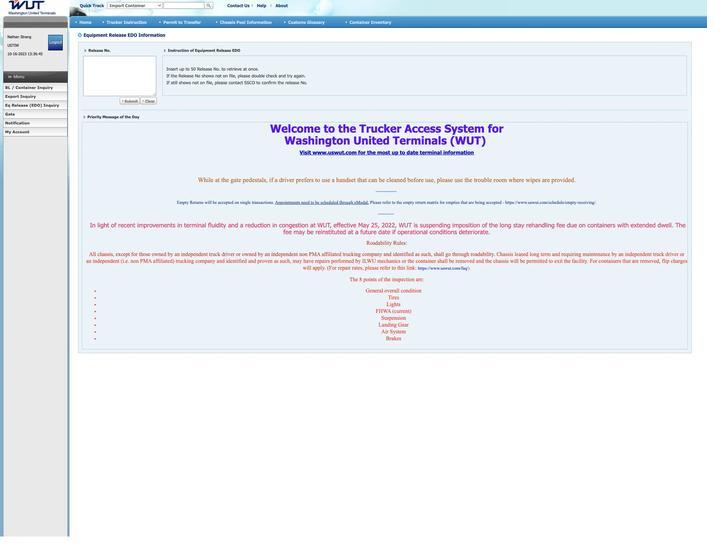 Task type: describe. For each thing, give the bounding box(es) containing it.
gate
[[5, 112, 15, 116]]

help link
[[257, 3, 267, 8]]

track
[[93, 3, 104, 8]]

contact us
[[228, 3, 250, 8]]

0 vertical spatial container
[[350, 20, 370, 24]]

container inventory
[[350, 20, 392, 24]]

export
[[5, 94, 19, 99]]

help
[[257, 3, 267, 8]]

home
[[80, 20, 92, 24]]

bl / container inquiry link
[[3, 83, 68, 92]]

quick track
[[80, 3, 104, 8]]

10-
[[7, 52, 13, 56]]

instruction
[[124, 20, 147, 24]]

notification
[[5, 121, 30, 125]]

bl
[[5, 85, 10, 90]]

export inquiry
[[5, 94, 36, 99]]

information
[[247, 20, 272, 24]]

customs
[[288, 20, 306, 24]]

gate link
[[3, 110, 68, 119]]

chassis
[[220, 20, 236, 24]]

glossary
[[307, 20, 325, 24]]

about
[[276, 3, 288, 8]]

my account link
[[3, 128, 68, 137]]

strang
[[20, 34, 31, 39]]

eq release (edo) inquiry
[[5, 103, 59, 108]]

inquiry for container
[[37, 85, 53, 90]]

inquiry for (edo)
[[44, 103, 59, 108]]

permit
[[164, 20, 177, 24]]

inventory
[[371, 20, 392, 24]]



Task type: locate. For each thing, give the bounding box(es) containing it.
bl / container inquiry
[[5, 85, 53, 90]]

ustiw
[[7, 43, 19, 47]]

(edo)
[[29, 103, 42, 108]]

customs glossary
[[288, 20, 325, 24]]

0 vertical spatial inquiry
[[37, 85, 53, 90]]

us
[[245, 3, 250, 8]]

my
[[5, 130, 11, 134]]

inquiry
[[37, 85, 53, 90], [20, 94, 36, 99], [44, 103, 59, 108]]

about link
[[276, 3, 288, 8]]

1 horizontal spatial container
[[350, 20, 370, 24]]

16-
[[13, 52, 18, 56]]

quick
[[80, 3, 92, 8]]

to
[[178, 20, 183, 24]]

contact us link
[[228, 3, 250, 8]]

None text field
[[164, 2, 205, 9]]

/
[[12, 85, 14, 90]]

1 vertical spatial inquiry
[[20, 94, 36, 99]]

container
[[350, 20, 370, 24], [16, 85, 36, 90]]

eq release (edo) inquiry link
[[3, 101, 68, 110]]

account
[[12, 130, 29, 134]]

permit to transfer
[[164, 20, 201, 24]]

release
[[12, 103, 28, 108]]

0 horizontal spatial container
[[16, 85, 36, 90]]

trucker
[[107, 20, 123, 24]]

13:36:45
[[28, 52, 43, 56]]

container up export inquiry
[[16, 85, 36, 90]]

2023
[[18, 52, 27, 56]]

2 vertical spatial inquiry
[[44, 103, 59, 108]]

nathan strang
[[7, 34, 31, 39]]

login image
[[48, 35, 63, 51]]

export inquiry link
[[3, 92, 68, 101]]

inquiry up export inquiry link
[[37, 85, 53, 90]]

inquiry right (edo)
[[44, 103, 59, 108]]

inquiry down bl / container inquiry
[[20, 94, 36, 99]]

transfer
[[184, 20, 201, 24]]

trucker instruction
[[107, 20, 147, 24]]

container left inventory
[[350, 20, 370, 24]]

1 vertical spatial container
[[16, 85, 36, 90]]

notification link
[[3, 119, 68, 128]]

my account
[[5, 130, 29, 134]]

chassis pool information
[[220, 20, 272, 24]]

nathan
[[7, 34, 19, 39]]

contact
[[228, 3, 243, 8]]

pool
[[237, 20, 246, 24]]

10-16-2023 13:36:45
[[7, 52, 43, 56]]

eq
[[5, 103, 10, 108]]



Task type: vqa. For each thing, say whether or not it's contained in the screenshot.
Information
yes



